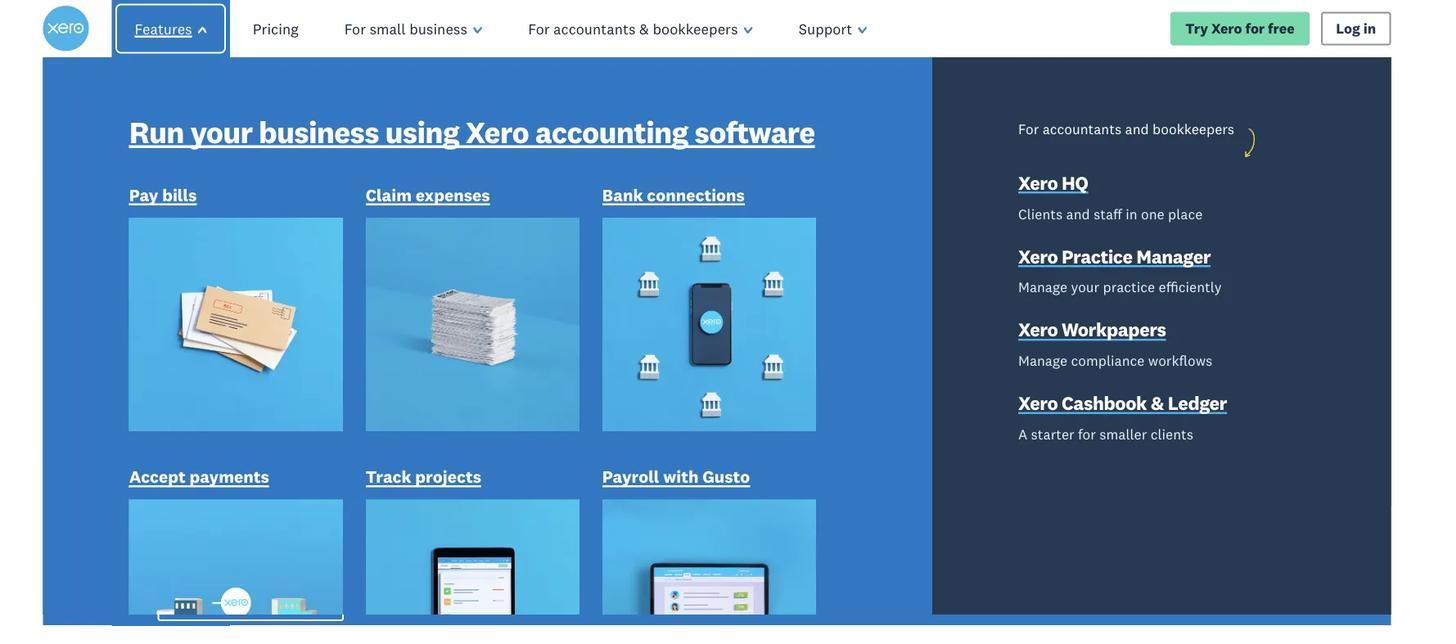 Task type: locate. For each thing, give the bounding box(es) containing it.
1 horizontal spatial for
[[528, 19, 550, 38]]

0 horizontal spatial accountants
[[554, 19, 636, 38]]

1 vertical spatial for
[[1078, 425, 1096, 443]]

1 vertical spatial &
[[1151, 391, 1164, 415]]

payroll
[[603, 466, 660, 487]]

for right try
[[1246, 20, 1265, 37]]

with inside payroll with gusto link
[[663, 466, 699, 487]]

& for cashbook
[[1151, 391, 1164, 415]]

0 vertical spatial business
[[410, 19, 468, 38]]

0 horizontal spatial you
[[158, 521, 200, 554]]

gusto
[[703, 466, 750, 487]]

1 vertical spatial in
[[1126, 205, 1138, 222]]

ledger
[[1168, 391, 1228, 415]]

to
[[449, 103, 515, 188]]

xero inside 'link'
[[1019, 317, 1058, 341]]

manage compliance workflows
[[1019, 352, 1213, 369]]

try xero for free link
[[1171, 12, 1310, 46]]

for
[[1246, 20, 1265, 37], [1078, 425, 1096, 443], [527, 458, 560, 491]]

what
[[158, 165, 314, 250], [214, 596, 248, 613]]

xero inside 'link'
[[1019, 391, 1058, 415]]

1 vertical spatial business
[[259, 112, 379, 151]]

pay
[[129, 184, 158, 205]]

1 manage from the top
[[1019, 278, 1068, 296]]

& inside 'link'
[[1151, 391, 1164, 415]]

accept payments link
[[129, 466, 269, 491]]

pay bills link
[[129, 184, 197, 209]]

1 vertical spatial accounting
[[158, 288, 507, 374]]

0 vertical spatial software
[[695, 112, 815, 151]]

try
[[1186, 20, 1209, 37]]

& inside dropdown button
[[640, 19, 649, 38]]

1 vertical spatial free
[[322, 489, 368, 522]]

free
[[1269, 20, 1295, 37], [322, 489, 368, 522]]

clients and staff in one place
[[1019, 205, 1203, 222]]

manage down xero workpapers 'link'
[[1019, 352, 1068, 369]]

0 horizontal spatial software
[[158, 350, 432, 436]]

1 vertical spatial you
[[158, 521, 200, 554]]

manage your practice efficiently
[[1019, 278, 1222, 296]]

&
[[640, 19, 649, 38], [1151, 391, 1164, 415]]

2 vertical spatial for
[[527, 458, 560, 491]]

1 horizontal spatial accountants
[[1043, 119, 1122, 137]]

for accountants & bookkeepers button
[[505, 0, 776, 57]]

track projects link
[[366, 466, 482, 491]]

1 horizontal spatial business
[[410, 19, 468, 38]]

0 horizontal spatial with
[[158, 227, 296, 312]]

offer:
[[314, 458, 376, 491]]

1 horizontal spatial bookkeepers
[[1153, 119, 1235, 137]]

months*
[[158, 489, 259, 522]]

2 manage from the top
[[1019, 352, 1068, 369]]

for inside "for accountants & bookkeepers" dropdown button
[[528, 19, 550, 38]]

xero hq link
[[1019, 170, 1089, 198]]

limited time offer: get 50% off for 3 months* plus free onboarding when you purchase xero.
[[158, 458, 581, 554]]

2 horizontal spatial for
[[1019, 119, 1039, 137]]

your right "run"
[[190, 112, 253, 151]]

0 horizontal spatial &
[[640, 19, 649, 38]]

place
[[1169, 205, 1203, 222]]

0 horizontal spatial accounting
[[158, 288, 507, 374]]

accountants
[[554, 19, 636, 38], [1043, 119, 1122, 137]]

business for small
[[410, 19, 468, 38]]

business inside dropdown button
[[410, 19, 468, 38]]

accountants inside dropdown button
[[554, 19, 636, 38]]

for
[[344, 19, 366, 38], [528, 19, 550, 38], [1019, 119, 1039, 137]]

your
[[190, 112, 253, 151], [1072, 278, 1100, 296]]

0 vertical spatial free
[[1269, 20, 1295, 37]]

0 vertical spatial for
[[1246, 20, 1265, 37]]

0 horizontal spatial business
[[259, 112, 379, 151]]

1 horizontal spatial accounting
[[535, 112, 689, 151]]

for left 3
[[527, 458, 560, 491]]

your for manage
[[1072, 278, 1100, 296]]

for inside for small business dropdown button
[[344, 19, 366, 38]]

1 horizontal spatial your
[[1072, 278, 1100, 296]]

xero practice manager
[[1019, 244, 1211, 268]]

0 vertical spatial with
[[158, 227, 296, 312]]

xero homepage image
[[43, 6, 89, 52]]

3
[[567, 458, 581, 491]]

1 vertical spatial software
[[158, 350, 432, 436]]

1 horizontal spatial you
[[329, 165, 442, 250]]

manage down practice
[[1019, 278, 1068, 296]]

claim expenses link
[[366, 184, 490, 209]]

xero
[[1212, 20, 1243, 37], [466, 112, 529, 151], [1019, 170, 1058, 194], [310, 227, 454, 312], [1019, 244, 1058, 268], [1019, 317, 1058, 341], [1019, 391, 1058, 415], [251, 596, 282, 613]]

run your business using xero accounting software
[[129, 112, 815, 151]]

xero up starter
[[1019, 391, 1058, 415]]

in
[[1364, 20, 1377, 37], [1126, 205, 1138, 222]]

1 vertical spatial your
[[1072, 278, 1100, 296]]

1 vertical spatial bookkeepers
[[1153, 119, 1235, 137]]

xero.
[[321, 521, 381, 554]]

accounting
[[535, 112, 689, 151], [158, 288, 507, 374]]

for right starter
[[1078, 425, 1096, 443]]

pricing link
[[230, 0, 322, 57]]

0 horizontal spatial for
[[527, 458, 560, 491]]

1 vertical spatial and
[[1067, 205, 1091, 222]]

manage
[[1019, 278, 1068, 296], [1019, 352, 1068, 369]]

for small business
[[344, 19, 468, 38]]

get
[[382, 458, 424, 491]]

bank connections
[[603, 184, 745, 205]]

software
[[695, 112, 815, 151], [158, 350, 432, 436]]

1 horizontal spatial free
[[1269, 20, 1295, 37]]

in right log
[[1364, 20, 1377, 37]]

payroll with gusto
[[603, 466, 750, 487]]

free down track
[[322, 489, 368, 522]]

0 vertical spatial manage
[[1019, 278, 1068, 296]]

for for for accountants and bookkeepers
[[1019, 119, 1039, 137]]

0 vertical spatial bookkeepers
[[653, 19, 738, 38]]

1 horizontal spatial &
[[1151, 391, 1164, 415]]

0 horizontal spatial for
[[344, 19, 366, 38]]

bookkeepers
[[653, 19, 738, 38], [1153, 119, 1235, 137]]

xero left workpapers
[[1019, 317, 1058, 341]]

50%
[[431, 458, 483, 491]]

free left log
[[1269, 20, 1295, 37]]

0 vertical spatial accountants
[[554, 19, 636, 38]]

0 horizontal spatial your
[[190, 112, 253, 151]]

practice
[[1062, 244, 1133, 268]]

1 vertical spatial accountants
[[1043, 119, 1122, 137]]

0 vertical spatial what
[[158, 165, 314, 250]]

bookkeepers for for accountants & bookkeepers
[[653, 19, 738, 38]]

0 horizontal spatial free
[[322, 489, 368, 522]]

track
[[366, 466, 412, 487]]

xero hq
[[1019, 170, 1089, 194]]

accountants for &
[[554, 19, 636, 38]]

0 vertical spatial &
[[640, 19, 649, 38]]

0 vertical spatial and
[[1126, 119, 1149, 137]]

xero up clients
[[1019, 170, 1058, 194]]

support button
[[776, 0, 890, 57]]

staff
[[1094, 205, 1123, 222]]

in left one
[[1126, 205, 1138, 222]]

back
[[283, 103, 435, 188]]

1 vertical spatial with
[[663, 466, 699, 487]]

you inside back to what you love with xero accounting software
[[329, 165, 442, 250]]

0 vertical spatial your
[[190, 112, 253, 151]]

manage for practice
[[1019, 278, 1068, 296]]

xero down claim
[[310, 227, 454, 312]]

& for accountants
[[640, 19, 649, 38]]

1 horizontal spatial with
[[663, 466, 699, 487]]

0 vertical spatial you
[[329, 165, 442, 250]]

bookkeepers inside dropdown button
[[653, 19, 738, 38]]

track projects
[[366, 466, 482, 487]]

xero inside back to what you love with xero accounting software
[[310, 227, 454, 312]]

1 vertical spatial manage
[[1019, 352, 1068, 369]]

2 horizontal spatial for
[[1246, 20, 1265, 37]]

a starter for smaller clients
[[1019, 425, 1194, 443]]

workflows
[[1149, 352, 1213, 369]]

do
[[312, 596, 329, 613]]

0 horizontal spatial bookkeepers
[[653, 19, 738, 38]]

back to what you love with xero accounting software
[[158, 103, 586, 436]]

log in
[[1337, 20, 1377, 37]]

0 vertical spatial in
[[1364, 20, 1377, 37]]

compare all plans
[[378, 596, 499, 613]]

claim
[[366, 184, 412, 205]]

xero cashbook & ledger
[[1019, 391, 1228, 415]]

1 horizontal spatial for
[[1078, 425, 1096, 443]]

your down practice
[[1072, 278, 1100, 296]]



Task type: vqa. For each thing, say whether or not it's contained in the screenshot.
STAY IN SYNC WITH XERO PRACTICE MANAGER dropdown button
no



Task type: describe. For each thing, give the bounding box(es) containing it.
one
[[1142, 205, 1165, 222]]

1 vertical spatial what
[[214, 596, 248, 613]]

for for starter
[[1078, 425, 1096, 443]]

efficiently
[[1159, 278, 1222, 296]]

log
[[1337, 20, 1361, 37]]

you inside the limited time offer: get 50% off for 3 months* plus free onboarding when you purchase xero.
[[158, 521, 200, 554]]

plus
[[265, 489, 315, 522]]

your for run
[[190, 112, 253, 151]]

bookkeepers for for accountants and bookkeepers
[[1153, 119, 1235, 137]]

clients
[[1019, 205, 1063, 222]]

learn what xero can do
[[173, 596, 329, 613]]

1 horizontal spatial and
[[1126, 119, 1149, 137]]

hq
[[1062, 170, 1089, 194]]

when
[[515, 489, 577, 522]]

using
[[385, 112, 460, 151]]

purchase
[[207, 521, 314, 554]]

smaller
[[1100, 425, 1148, 443]]

features
[[135, 19, 192, 38]]

workpapers
[[1062, 317, 1167, 341]]

clients
[[1151, 425, 1194, 443]]

accounting inside back to what you love with xero accounting software
[[158, 288, 507, 374]]

can
[[285, 596, 309, 613]]

try xero for free
[[1186, 20, 1295, 37]]

projects
[[415, 466, 482, 487]]

0 vertical spatial accounting
[[535, 112, 689, 151]]

accountants for and
[[1043, 119, 1122, 137]]

all
[[442, 596, 459, 613]]

cashbook
[[1062, 391, 1147, 415]]

xero down clients
[[1019, 244, 1058, 268]]

bank
[[603, 184, 643, 205]]

expenses
[[416, 184, 490, 205]]

0 horizontal spatial in
[[1126, 205, 1138, 222]]

a
[[1019, 425, 1028, 443]]

features button
[[106, 0, 236, 57]]

for for for accountants & bookkeepers
[[528, 19, 550, 38]]

free inside the limited time offer: get 50% off for 3 months* plus free onboarding when you purchase xero.
[[322, 489, 368, 522]]

1 horizontal spatial in
[[1364, 20, 1377, 37]]

manager
[[1137, 244, 1211, 268]]

for accountants & bookkeepers
[[528, 19, 738, 38]]

what inside back to what you love with xero accounting software
[[158, 165, 314, 250]]

pay bills
[[129, 184, 197, 205]]

xero left can
[[251, 596, 282, 613]]

practice
[[1104, 278, 1156, 296]]

limited
[[158, 458, 248, 491]]

support
[[799, 19, 853, 38]]

bank connections link
[[603, 184, 745, 209]]

time
[[254, 458, 307, 491]]

onboarding
[[374, 489, 508, 522]]

compare
[[378, 596, 439, 613]]

pricing
[[253, 19, 299, 38]]

for inside the limited time offer: get 50% off for 3 months* plus free onboarding when you purchase xero.
[[527, 458, 560, 491]]

for for for small business
[[344, 19, 366, 38]]

starter
[[1032, 425, 1075, 443]]

run your business using xero accounting software link
[[129, 112, 815, 154]]

xero cashbook & ledger link
[[1019, 391, 1228, 419]]

connections
[[647, 184, 745, 205]]

for for xero
[[1246, 20, 1265, 37]]

compliance
[[1072, 352, 1145, 369]]

accept payments
[[129, 466, 269, 487]]

plans
[[462, 596, 499, 613]]

1 horizontal spatial software
[[695, 112, 815, 151]]

log in link
[[1322, 12, 1392, 46]]

payments
[[190, 466, 269, 487]]

xero workpapers link
[[1019, 317, 1167, 345]]

claim expenses
[[366, 184, 490, 205]]

love
[[457, 165, 586, 250]]

xero practice manager link
[[1019, 244, 1211, 271]]

bills
[[162, 184, 197, 205]]

run
[[129, 112, 184, 151]]

small
[[370, 19, 406, 38]]

xero right try
[[1212, 20, 1243, 37]]

business for your
[[259, 112, 379, 151]]

payroll with gusto link
[[603, 466, 750, 491]]

xero right using
[[466, 112, 529, 151]]

accept
[[129, 466, 186, 487]]

manage for workpapers
[[1019, 352, 1068, 369]]

with inside back to what you love with xero accounting software
[[158, 227, 296, 312]]

learn
[[173, 596, 211, 613]]

learn what xero can do link
[[158, 588, 344, 622]]

compare all plans link
[[378, 596, 499, 617]]

a xero user decorating a cake with blue icing. social proof badges surrounding the circular image. image
[[732, 57, 1392, 626]]

off
[[490, 458, 521, 491]]

software inside back to what you love with xero accounting software
[[158, 350, 432, 436]]

0 horizontal spatial and
[[1067, 205, 1091, 222]]

for small business button
[[322, 0, 505, 57]]

xero workpapers
[[1019, 317, 1167, 341]]



